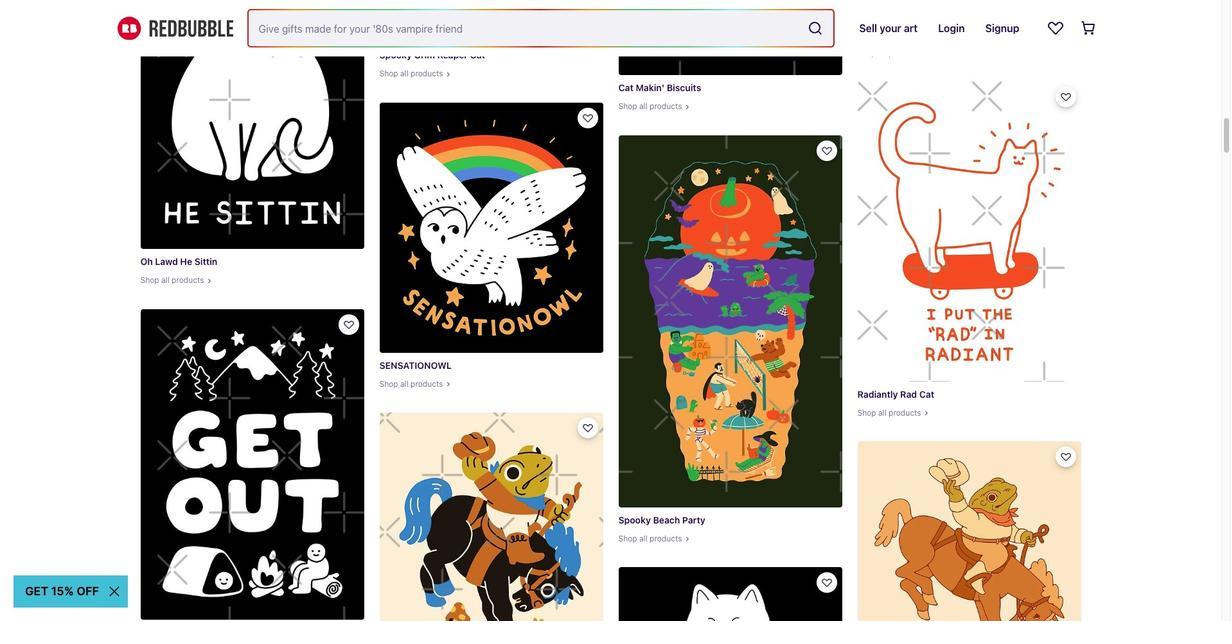 Task type: locate. For each thing, give the bounding box(es) containing it.
skulls
[[902, 29, 928, 39]]

all down 'throne'
[[878, 48, 887, 58]]

products down beach
[[650, 535, 682, 544]]

shop all products down lawd
[[140, 276, 204, 286]]

products for radiantly rad cat
[[889, 409, 921, 418]]

shop all products down throne of skulls at the right top
[[857, 48, 921, 58]]

all down sensationowl
[[400, 380, 408, 389]]

shop all products down makin'
[[618, 102, 682, 111]]

1 horizontal spatial cat
[[618, 82, 633, 93]]

all down makin'
[[639, 102, 648, 111]]

1 vertical spatial cat
[[618, 82, 633, 93]]

lawd
[[155, 256, 178, 267]]

sensationowl
[[379, 360, 452, 371]]

1 horizontal spatial spooky
[[618, 515, 651, 526]]

shop down sensationowl
[[379, 380, 398, 389]]

shop down radiantly
[[857, 409, 876, 418]]

cat makin' biscuits
[[618, 82, 701, 93]]

shop all products for oh lawd he sittin
[[140, 276, 204, 286]]

0 vertical spatial cat
[[470, 50, 485, 60]]

shop all products for sensationowl
[[379, 380, 443, 389]]

products down rad
[[889, 409, 921, 418]]

spooky left grim
[[379, 50, 412, 60]]

shop for oh lawd he sittin
[[140, 276, 159, 286]]

shop all products for spooky grim reaper cat
[[379, 69, 443, 79]]

2 vertical spatial cat
[[919, 389, 934, 400]]

products down grim
[[411, 69, 443, 79]]

cat right 'reaper'
[[470, 50, 485, 60]]

products down he
[[172, 276, 204, 286]]

he
[[180, 256, 192, 267]]

throne of skulls
[[857, 29, 928, 39]]

Search term search field
[[248, 10, 803, 46]]

shop
[[857, 48, 876, 58], [379, 69, 398, 79], [618, 102, 637, 111], [140, 276, 159, 286], [379, 380, 398, 389], [857, 409, 876, 418], [618, 535, 637, 544]]

shop all products down radiantly rad cat
[[857, 409, 921, 418]]

all
[[878, 48, 887, 58], [400, 69, 408, 79], [639, 102, 648, 111], [161, 276, 169, 286], [400, 380, 408, 389], [878, 409, 887, 418], [639, 535, 648, 544]]

products for spooky beach party
[[650, 535, 682, 544]]

radiantly rad cat
[[857, 389, 934, 400]]

shop all products for cat makin' biscuits
[[618, 102, 682, 111]]

oh lawd he sittin
[[140, 256, 217, 267]]

cat left makin'
[[618, 82, 633, 93]]

cat
[[470, 50, 485, 60], [618, 82, 633, 93], [919, 389, 934, 400]]

spooky
[[379, 50, 412, 60], [618, 515, 651, 526]]

products for oh lawd he sittin
[[172, 276, 204, 286]]

0 vertical spatial spooky
[[379, 50, 412, 60]]

shop all products
[[857, 48, 921, 58], [379, 69, 443, 79], [618, 102, 682, 111], [140, 276, 204, 286], [379, 380, 443, 389], [857, 409, 921, 418], [618, 535, 682, 544]]

shop down 'spooky grim reaper cat' in the left of the page
[[379, 69, 398, 79]]

throne
[[857, 29, 888, 39]]

all for sensationowl
[[400, 380, 408, 389]]

shop all products down grim
[[379, 69, 443, 79]]

shop for sensationowl
[[379, 380, 398, 389]]

cat right rad
[[919, 389, 934, 400]]

products down 'cat makin' biscuits' on the right of the page
[[650, 102, 682, 111]]

products
[[889, 48, 921, 58], [411, 69, 443, 79], [650, 102, 682, 111], [172, 276, 204, 286], [411, 380, 443, 389], [889, 409, 921, 418], [650, 535, 682, 544]]

redbubble logo image
[[117, 17, 233, 40]]

shop down makin'
[[618, 102, 637, 111]]

shop down oh
[[140, 276, 159, 286]]

oh
[[140, 256, 153, 267]]

all down 'spooky grim reaper cat' in the left of the page
[[400, 69, 408, 79]]

reaper
[[437, 50, 468, 60]]

products for sensationowl
[[411, 380, 443, 389]]

all down radiantly
[[878, 409, 887, 418]]

shop for spooky beach party
[[618, 535, 637, 544]]

shop all products down sensationowl
[[379, 380, 443, 389]]

all down lawd
[[161, 276, 169, 286]]

all down spooky beach party at the right bottom of the page
[[639, 535, 648, 544]]

shop all products for radiantly rad cat
[[857, 409, 921, 418]]

shop all products down spooky beach party at the right bottom of the page
[[618, 535, 682, 544]]

spooky left beach
[[618, 515, 651, 526]]

rad
[[900, 389, 917, 400]]

party
[[682, 515, 705, 526]]

shop down spooky beach party at the right bottom of the page
[[618, 535, 637, 544]]

makin'
[[636, 82, 665, 93]]

spooky grim reaper cat
[[379, 50, 485, 60]]

1 vertical spatial spooky
[[618, 515, 651, 526]]

all for spooky beach party
[[639, 535, 648, 544]]

products down sensationowl
[[411, 380, 443, 389]]

None field
[[248, 10, 834, 46]]

0 horizontal spatial spooky
[[379, 50, 412, 60]]



Task type: describe. For each thing, give the bounding box(es) containing it.
spooky for spooky beach party
[[618, 515, 651, 526]]

spooky for spooky grim reaper cat
[[379, 50, 412, 60]]

0 horizontal spatial cat
[[470, 50, 485, 60]]

shop down 'throne'
[[857, 48, 876, 58]]

of
[[891, 29, 899, 39]]

spooky beach party
[[618, 515, 705, 526]]

products for spooky grim reaper cat
[[411, 69, 443, 79]]

all for spooky grim reaper cat
[[400, 69, 408, 79]]

radiantly
[[857, 389, 898, 400]]

all for radiantly rad cat
[[878, 409, 887, 418]]

shop all products for spooky beach party
[[618, 535, 682, 544]]

products for cat makin' biscuits
[[650, 102, 682, 111]]

biscuits
[[667, 82, 701, 93]]

beach
[[653, 515, 680, 526]]

shop for radiantly rad cat
[[857, 409, 876, 418]]

all for oh lawd he sittin
[[161, 276, 169, 286]]

shop for spooky grim reaper cat
[[379, 69, 398, 79]]

products down skulls
[[889, 48, 921, 58]]

all for cat makin' biscuits
[[639, 102, 648, 111]]

sittin
[[194, 256, 217, 267]]

grim
[[414, 50, 435, 60]]

2 horizontal spatial cat
[[919, 389, 934, 400]]

shop for cat makin' biscuits
[[618, 102, 637, 111]]



Task type: vqa. For each thing, say whether or not it's contained in the screenshot.
The 'Shop'
yes



